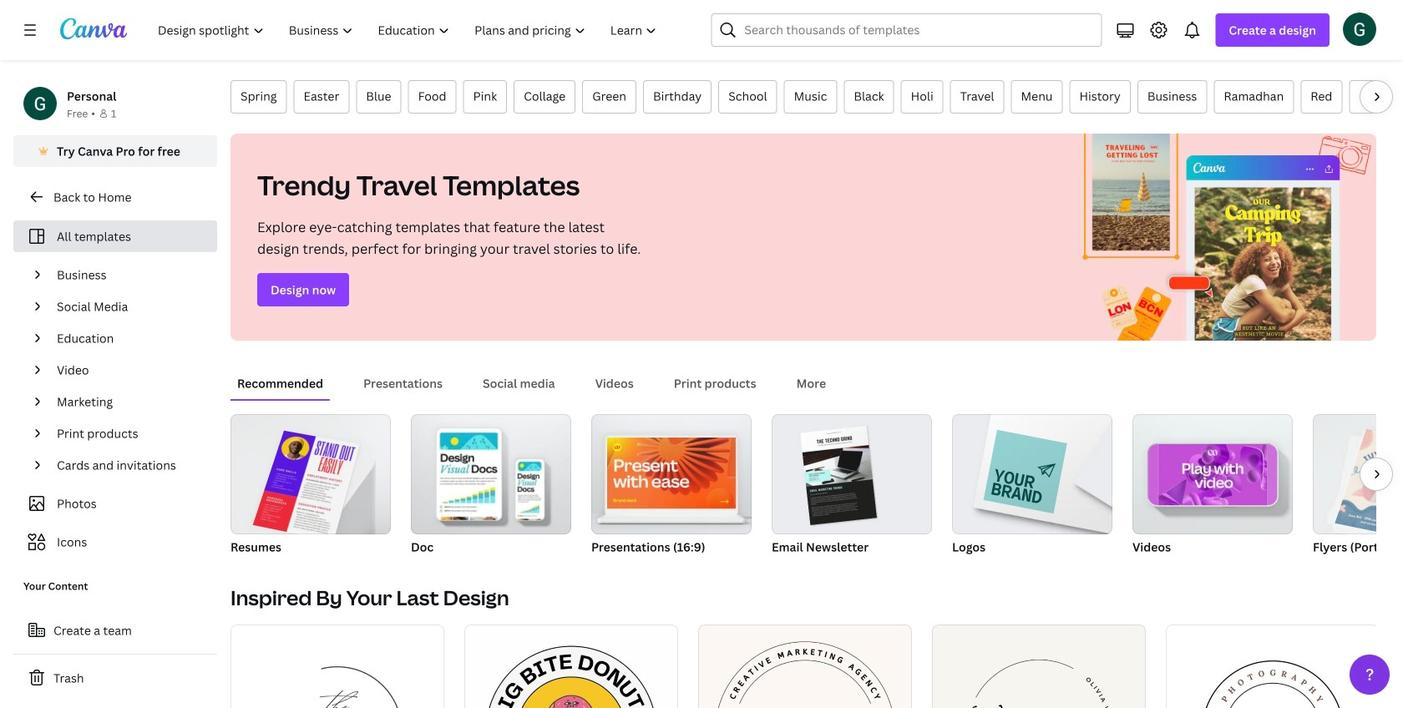Task type: vqa. For each thing, say whether or not it's contained in the screenshot.
Colorful simple confetti birthday invitation card IMAGE
no



Task type: describe. For each thing, give the bounding box(es) containing it.
free simple modern circle design studio logo image
[[231, 625, 444, 708]]

bright colorful playful funny donuts food circle logo image
[[464, 625, 678, 708]]

elegant circle signature photography logo image
[[1166, 625, 1380, 708]]

top level navigation element
[[147, 13, 671, 47]]

black and white modern marketing agency round stamp business logo image
[[698, 625, 912, 708]]

trendy travel templates image
[[1066, 134, 1376, 341]]

flyer (portrait 8.5 × 11 in) image
[[1313, 414, 1403, 535]]



Task type: locate. For each thing, give the bounding box(es) containing it.
Search search field
[[745, 14, 1091, 46]]

email newsletter image
[[772, 414, 932, 535], [800, 426, 877, 525]]

black ivory minimalist handwritten wedding photography circle logo image
[[932, 625, 1146, 708]]

None search field
[[711, 13, 1102, 47]]

greg robinson image
[[1343, 12, 1376, 46]]

logo image
[[952, 414, 1113, 535], [984, 430, 1067, 514]]

video image
[[1133, 414, 1293, 535], [1159, 444, 1267, 505]]

presentation (16:9) image
[[591, 414, 752, 535], [607, 438, 736, 509]]

doc image
[[411, 414, 571, 535], [411, 414, 571, 535]]

resume image
[[231, 414, 391, 535], [253, 431, 360, 542]]



